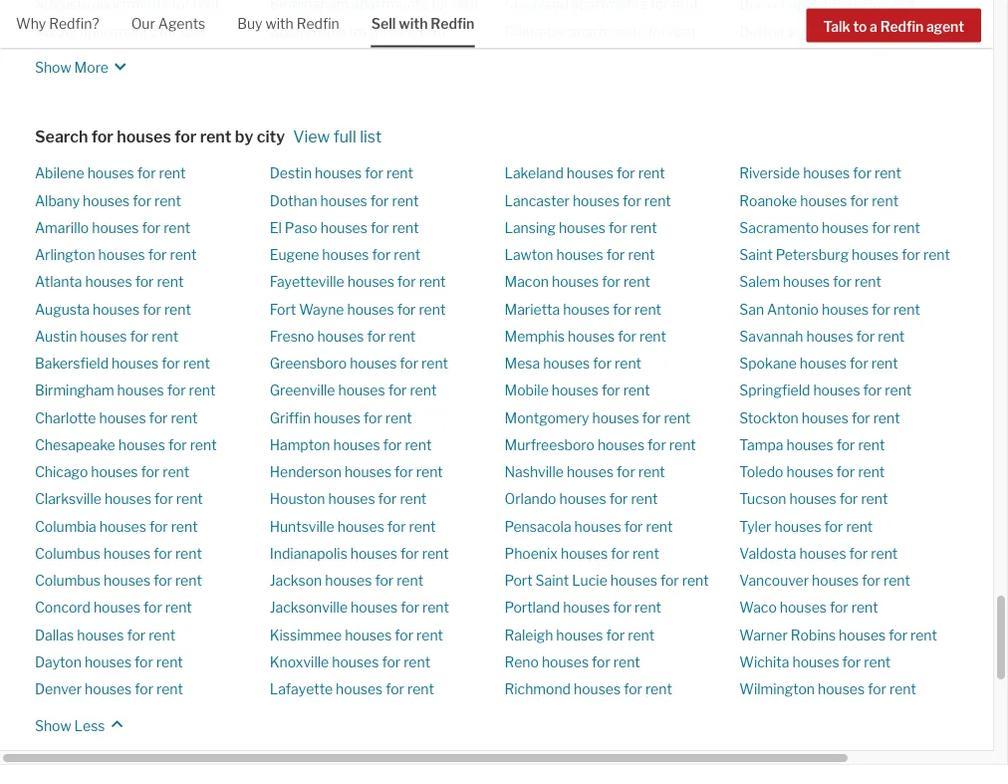 Task type: describe. For each thing, give the bounding box(es) containing it.
hampton houses for rent
[[270, 437, 432, 454]]

dothan houses for rent
[[270, 192, 419, 209]]

rent for chicago houses for rent link
[[163, 464, 190, 481]]

columbia apartments for rent link
[[505, 23, 697, 40]]

houses for fayetteville houses for rent link
[[348, 274, 395, 291]]

chesapeake houses for rent link
[[35, 437, 217, 454]]

houses for the "kissimmee houses for rent" link
[[345, 627, 392, 644]]

dothan houses for rent link
[[270, 192, 419, 209]]

houses for portland houses for rent link
[[563, 600, 610, 617]]

lawton houses for rent link
[[505, 247, 655, 264]]

columbus for 2nd "columbus houses for rent" link from the bottom of the page
[[35, 545, 101, 562]]

pensacola houses for rent
[[505, 518, 673, 535]]

stockton houses for rent
[[740, 410, 901, 427]]

0 horizontal spatial saint
[[536, 573, 569, 590]]

augusta houses for rent link
[[35, 301, 191, 318]]

for for portland houses for rent link
[[613, 600, 632, 617]]

jacksonville houses for rent link
[[270, 600, 450, 617]]

el
[[270, 219, 282, 236]]

full
[[334, 127, 357, 147]]

houses up savannah houses for rent
[[822, 301, 869, 318]]

rent for abilene houses for rent link
[[159, 165, 186, 182]]

houses for huntsville houses for rent link
[[338, 518, 385, 535]]

amarillo houses for rent link
[[35, 219, 190, 236]]

for for "austin apartments for rent" link
[[159, 23, 178, 40]]

austin houses for rent link
[[35, 328, 179, 345]]

houses for first "columbus houses for rent" link from the bottom of the page
[[104, 573, 151, 590]]

el paso houses for rent link
[[270, 219, 419, 236]]

rent for greenville houses for rent "link"
[[410, 382, 437, 399]]

detroit
[[740, 23, 786, 40]]

search for houses for rent by city view full list
[[35, 127, 382, 147]]

for for 'marietta houses for rent' link
[[613, 301, 632, 318]]

lansing houses for rent
[[505, 219, 658, 236]]

spokane
[[740, 355, 797, 372]]

rent for reno houses for rent link
[[614, 654, 641, 671]]

savannah houses for rent link
[[740, 328, 905, 345]]

warner robins houses for rent link
[[740, 627, 938, 644]]

rent for austin houses for rent link
[[152, 328, 179, 345]]

houses for valdosta houses for rent link
[[800, 545, 847, 562]]

denver
[[35, 681, 82, 698]]

rent for wilmington houses for rent link
[[890, 681, 917, 698]]

salem houses for rent link
[[740, 274, 882, 291]]

houses for mesa houses for rent link
[[543, 355, 590, 372]]

with for buy
[[266, 15, 294, 32]]

houses for "atlanta houses for rent" link at the top left of page
[[85, 274, 132, 291]]

henderson
[[270, 464, 342, 481]]

houses for bakersfield houses for rent link
[[112, 355, 159, 372]]

sell
[[372, 15, 396, 32]]

show more
[[35, 59, 109, 76]]

macon
[[505, 274, 549, 291]]

rent for stockton houses for rent link
[[874, 410, 901, 427]]

columbus houses for rent for first "columbus houses for rent" link from the bottom of the page
[[35, 573, 202, 590]]

houses for mobile houses for rent link
[[552, 382, 599, 399]]

houses for the richmond houses for rent 'link' on the right bottom of page
[[574, 681, 621, 698]]

bakersfield
[[35, 355, 109, 372]]

tyler houses for rent link
[[740, 518, 874, 535]]

for for macon houses for rent link
[[602, 274, 621, 291]]

sacramento
[[740, 219, 820, 236]]

for for concord houses for rent link on the bottom of the page
[[144, 600, 162, 617]]

talk
[[824, 18, 851, 35]]

lancaster
[[505, 192, 570, 209]]

rent for pensacola houses for rent link on the right bottom
[[646, 518, 673, 535]]

our agents
[[131, 15, 206, 32]]

for for huntsville houses for rent link
[[388, 518, 406, 535]]

valdosta
[[740, 545, 797, 562]]

saint petersburg houses for rent
[[740, 247, 951, 264]]

rent for the richmond houses for rent 'link' on the right bottom of page
[[646, 681, 673, 698]]

for for 'arlington houses for rent' "link"
[[148, 247, 167, 264]]

fayetteville houses for rent
[[270, 274, 446, 291]]

houses for the salem houses for rent link
[[784, 274, 831, 291]]

for for tucson houses for rent link
[[840, 491, 859, 508]]

rent for tampa houses for rent link
[[859, 437, 886, 454]]

for for boston apartments for rent link
[[399, 23, 417, 40]]

for for the richmond houses for rent 'link' on the right bottom of page
[[624, 681, 643, 698]]

houses for knoxville houses for rent link
[[332, 654, 379, 671]]

riverside
[[740, 165, 801, 182]]

austin apartments for rent link
[[35, 23, 207, 40]]

huntsville houses for rent link
[[270, 518, 436, 535]]

albany houses for rent link
[[35, 192, 181, 209]]

houses for jacksonville houses for rent link
[[351, 600, 398, 617]]

for for lawton houses for rent link
[[607, 247, 625, 264]]

san antonio houses for rent
[[740, 301, 921, 318]]

show for show more
[[35, 59, 71, 76]]

houses for chicago houses for rent link
[[91, 464, 138, 481]]

denver houses for rent
[[35, 681, 183, 698]]

for for columbia apartments for rent link
[[648, 23, 667, 40]]

houses for tampa houses for rent link
[[787, 437, 834, 454]]

houses for destin houses for rent link
[[315, 165, 362, 182]]

houses for memphis houses for rent link
[[568, 328, 615, 345]]

toledo houses for rent
[[740, 464, 885, 481]]

bakersfield houses for rent link
[[35, 355, 210, 372]]

eugene houses for rent link
[[270, 247, 421, 264]]

talk to a redfin agent button
[[807, 8, 982, 42]]

rent for fayetteville houses for rent link
[[419, 274, 446, 291]]

marietta houses for rent
[[505, 301, 662, 318]]

for for tampa houses for rent link
[[837, 437, 856, 454]]

rent for raleigh houses for rent link
[[628, 627, 655, 644]]

wayne
[[299, 301, 344, 318]]

rent for "austin apartments for rent" link
[[181, 23, 207, 40]]

by
[[235, 127, 254, 147]]

bakersfield houses for rent
[[35, 355, 210, 372]]

augusta houses for rent
[[35, 301, 191, 318]]

houses for dothan houses for rent link
[[321, 192, 368, 209]]

dayton houses for rent
[[35, 654, 183, 671]]

rent for tyler houses for rent link
[[847, 518, 874, 535]]

clarksville houses for rent link
[[35, 491, 203, 508]]

redfin inside talk to a redfin agent button
[[881, 18, 924, 35]]

lawton houses for rent
[[505, 247, 655, 264]]

for for murfreesboro houses for rent link
[[648, 437, 667, 454]]

rent for 'fresno houses for rent' link at the top left
[[389, 328, 416, 345]]

marietta houses for rent link
[[505, 301, 662, 318]]

greensboro houses for rent
[[270, 355, 449, 372]]

valdosta houses for rent link
[[740, 545, 898, 562]]

for for austin houses for rent link
[[130, 328, 149, 345]]

rent for eugene houses for rent link
[[394, 247, 421, 264]]

rent for charlotte houses for rent link
[[171, 410, 198, 427]]

rent for amarillo houses for rent link
[[164, 219, 190, 236]]

for for the spokane houses for rent link on the right top of the page
[[850, 355, 869, 372]]

houston
[[270, 491, 325, 508]]

orlando houses for rent
[[505, 491, 658, 508]]

eugene
[[270, 247, 319, 264]]

concord houses for rent link
[[35, 600, 192, 617]]

salem
[[740, 274, 781, 291]]

denver houses for rent link
[[35, 681, 183, 698]]

sacramento houses for rent
[[740, 219, 921, 236]]

talk to a redfin agent
[[824, 18, 965, 35]]

lancaster houses for rent link
[[505, 192, 672, 209]]

for for detroit apartments for rent link
[[868, 23, 886, 40]]

portland
[[505, 600, 560, 617]]

montgomery
[[505, 410, 590, 427]]

roanoke
[[740, 192, 798, 209]]

columbia houses for rent link
[[35, 518, 198, 535]]

savannah houses for rent
[[740, 328, 905, 345]]

for for waco houses for rent link
[[830, 600, 849, 617]]

for for pensacola houses for rent link on the right bottom
[[625, 518, 643, 535]]

birmingham houses for rent link
[[35, 382, 216, 399]]

spokane houses for rent link
[[740, 355, 899, 372]]

rent for albany houses for rent link at the top left of page
[[155, 192, 181, 209]]

for for nashville houses for rent "link"
[[617, 464, 636, 481]]

montgomery houses for rent link
[[505, 410, 691, 427]]

apartments for austin
[[80, 23, 156, 40]]

springfield houses for rent link
[[740, 382, 912, 399]]

phoenix houses for rent link
[[505, 545, 660, 562]]

houses for clarksville houses for rent link
[[105, 491, 152, 508]]

toledo
[[740, 464, 784, 481]]

rent for columbia houses for rent link
[[171, 518, 198, 535]]

for for henderson houses for rent link
[[395, 464, 414, 481]]

kissimmee houses for rent link
[[270, 627, 444, 644]]

tyler
[[740, 518, 772, 535]]

waco houses for rent
[[740, 600, 879, 617]]

for for abilene houses for rent link
[[137, 165, 156, 182]]

houses for springfield houses for rent "link"
[[814, 382, 861, 399]]

chesapeake houses for rent
[[35, 437, 217, 454]]

wichita
[[740, 654, 790, 671]]

houses for riverside houses for rent link
[[804, 165, 851, 182]]

houses for the lancaster houses for rent link
[[573, 192, 620, 209]]

houses for griffin houses for rent link
[[314, 410, 361, 427]]

for for toledo houses for rent "link"
[[837, 464, 856, 481]]

dothan
[[270, 192, 318, 209]]

rent for the "kissimmee houses for rent" link
[[417, 627, 444, 644]]

redfin for sell with redfin
[[431, 15, 475, 32]]

houses down fayetteville houses for rent
[[347, 301, 394, 318]]

nashville houses for rent link
[[505, 464, 666, 481]]

rent for waco houses for rent link
[[852, 600, 879, 617]]

to
[[854, 18, 868, 35]]

savannah
[[740, 328, 804, 345]]

houses for austin houses for rent link
[[80, 328, 127, 345]]

for for "birmingham houses for rent" link
[[167, 382, 186, 399]]

for for riverside houses for rent link
[[854, 165, 872, 182]]

rent for clarksville houses for rent link
[[176, 491, 203, 508]]

indianapolis
[[270, 545, 348, 562]]

austin for austin houses for rent
[[35, 328, 77, 345]]

for for amarillo houses for rent link
[[142, 219, 161, 236]]

fayetteville houses for rent link
[[270, 274, 446, 291]]

houses down dothan houses for rent
[[321, 219, 368, 236]]

houses for 2nd "columbus houses for rent" link from the bottom of the page
[[104, 545, 151, 562]]



Task type: vqa. For each thing, say whether or not it's contained in the screenshot.
Mobile houses for rent
yes



Task type: locate. For each thing, give the bounding box(es) containing it.
houses for 'arlington houses for rent' "link"
[[98, 247, 145, 264]]

rent for dayton houses for rent link at the left of the page
[[156, 654, 183, 671]]

rent for boston apartments for rent link
[[420, 23, 447, 40]]

tucson houses for rent
[[740, 491, 889, 508]]

0 vertical spatial show
[[35, 59, 71, 76]]

houses down tampa houses for rent
[[787, 464, 834, 481]]

knoxville
[[270, 654, 329, 671]]

arlington houses for rent
[[35, 247, 197, 264]]

rent for montgomery houses for rent link at right
[[664, 410, 691, 427]]

for for the sacramento houses for rent link
[[872, 219, 891, 236]]

reno
[[505, 654, 539, 671]]

greensboro
[[270, 355, 347, 372]]

waco
[[740, 600, 777, 617]]

1 vertical spatial columbus
[[35, 573, 101, 590]]

columbus houses for rent down columbia houses for rent link
[[35, 545, 202, 562]]

houses up augusta houses for rent on the left top of page
[[85, 274, 132, 291]]

houses for 'marietta houses for rent' link
[[563, 301, 610, 318]]

2 austin from the top
[[35, 328, 77, 345]]

0 vertical spatial austin
[[35, 23, 77, 40]]

apartments for boston
[[320, 23, 396, 40]]

houses down abilene houses for rent on the left top of page
[[83, 192, 130, 209]]

for for fayetteville houses for rent link
[[398, 274, 416, 291]]

houses for "birmingham houses for rent" link
[[117, 382, 164, 399]]

houses up concord houses for rent link on the bottom of the page
[[104, 573, 151, 590]]

austin up the "show more"
[[35, 23, 77, 40]]

2 horizontal spatial redfin
[[881, 18, 924, 35]]

houses up the roanoke houses for rent link
[[804, 165, 851, 182]]

for for greensboro houses for rent link
[[400, 355, 419, 372]]

pensacola
[[505, 518, 572, 535]]

jackson houses for rent
[[270, 573, 424, 590]]

houses up 'saint petersburg houses for rent' link
[[823, 219, 870, 236]]

apartments for detroit
[[789, 23, 865, 40]]

atlanta houses for rent
[[35, 274, 184, 291]]

for for valdosta houses for rent link
[[850, 545, 869, 562]]

rent for greensboro houses for rent link
[[422, 355, 449, 372]]

wilmington
[[740, 681, 815, 698]]

1 horizontal spatial with
[[399, 15, 428, 32]]

0 vertical spatial columbus
[[35, 545, 101, 562]]

rent for lakeland houses for rent link
[[639, 165, 666, 182]]

saint up portland
[[536, 573, 569, 590]]

0 vertical spatial columbia
[[505, 23, 567, 40]]

mobile houses for rent link
[[505, 382, 651, 399]]

1 vertical spatial show
[[35, 718, 71, 735]]

houses up hampton houses for rent
[[314, 410, 361, 427]]

1 vertical spatial columbia
[[35, 518, 96, 535]]

2 columbus houses for rent from the top
[[35, 573, 202, 590]]

2 with from the left
[[399, 15, 428, 32]]

houses down san antonio houses for rent link
[[807, 328, 854, 345]]

for for clarksville houses for rent link
[[155, 491, 173, 508]]

houses up stockton houses for rent link
[[814, 382, 861, 399]]

for for lakeland houses for rent link
[[617, 165, 636, 182]]

houses right 'lucie'
[[611, 573, 658, 590]]

2 show from the top
[[35, 718, 71, 735]]

1 show from the top
[[35, 59, 71, 76]]

buy with redfin link
[[237, 0, 340, 45]]

houses down wichita houses for rent
[[818, 681, 865, 698]]

jacksonville
[[270, 600, 348, 617]]

rent for mobile houses for rent link
[[624, 382, 651, 399]]

with right buy
[[266, 15, 294, 32]]

houses for vancouver houses for rent link on the right bottom
[[812, 573, 859, 590]]

riverside houses for rent link
[[740, 165, 902, 182]]

wilmington houses for rent link
[[740, 681, 917, 698]]

columbia for columbia apartments for rent
[[505, 23, 567, 40]]

rent for toledo houses for rent "link"
[[859, 464, 885, 481]]

houses down lansing houses for rent
[[557, 247, 604, 264]]

stockton houses for rent link
[[740, 410, 901, 427]]

1 horizontal spatial columbia
[[505, 23, 567, 40]]

houses down huntsville houses for rent
[[351, 545, 398, 562]]

houses up dallas houses for rent
[[94, 600, 141, 617]]

wichita houses for rent
[[740, 654, 891, 671]]

houses up kissimmee houses for rent
[[351, 600, 398, 617]]

rent for portland houses for rent link
[[635, 600, 662, 617]]

for for columbia houses for rent link
[[149, 518, 168, 535]]

houses down "atlanta houses for rent" link at the top left of page
[[93, 301, 140, 318]]

for for wilmington houses for rent link
[[868, 681, 887, 698]]

birmingham houses for rent
[[35, 382, 216, 399]]

houses up mobile houses for rent link
[[543, 355, 590, 372]]

austin houses for rent
[[35, 328, 179, 345]]

houses down the dayton houses for rent
[[85, 681, 132, 698]]

houses up "birmingham houses for rent" link
[[112, 355, 159, 372]]

robins
[[791, 627, 836, 644]]

houses up toledo houses for rent
[[787, 437, 834, 454]]

houses up columbia houses for rent link
[[105, 491, 152, 508]]

1 horizontal spatial saint
[[740, 247, 773, 264]]

for for phoenix houses for rent link at the bottom of page
[[611, 545, 630, 562]]

1 apartments from the left
[[80, 23, 156, 40]]

rent for chesapeake houses for rent link
[[190, 437, 217, 454]]

houses down robins
[[793, 654, 840, 671]]

riverside houses for rent
[[740, 165, 902, 182]]

houses up albany houses for rent link at the top left of page
[[87, 165, 134, 182]]

orlando houses for rent link
[[505, 491, 658, 508]]

tucson houses for rent link
[[740, 491, 889, 508]]

rent for orlando houses for rent link
[[631, 491, 658, 508]]

lafayette houses for rent
[[270, 681, 435, 698]]

rent for macon houses for rent link
[[624, 274, 651, 291]]

chicago houses for rent link
[[35, 464, 190, 481]]

houses for macon houses for rent link
[[552, 274, 599, 291]]

for for augusta houses for rent link
[[143, 301, 161, 318]]

houses down 'montgomery houses for rent'
[[598, 437, 645, 454]]

concord
[[35, 600, 91, 617]]

memphis houses for rent link
[[505, 328, 667, 345]]

houses up the fort wayne houses for rent link
[[348, 274, 395, 291]]

why
[[16, 15, 46, 32]]

orlando
[[505, 491, 557, 508]]

houses for abilene houses for rent link
[[87, 165, 134, 182]]

houses up 'arlington houses for rent' "link"
[[92, 219, 139, 236]]

columbia houses for rent
[[35, 518, 198, 535]]

show left less
[[35, 718, 71, 735]]

rent for nashville houses for rent "link"
[[639, 464, 666, 481]]

greenville houses for rent
[[270, 382, 437, 399]]

1 vertical spatial austin
[[35, 328, 77, 345]]

houses down reno houses for rent link
[[574, 681, 621, 698]]

houses for greensboro houses for rent link
[[350, 355, 397, 372]]

2 columbus from the top
[[35, 573, 101, 590]]

houses down savannah houses for rent
[[800, 355, 847, 372]]

0 horizontal spatial columbia
[[35, 518, 96, 535]]

houses down 'marietta houses for rent' link
[[568, 328, 615, 345]]

chicago
[[35, 464, 88, 481]]

for for albany houses for rent link at the top left of page
[[133, 192, 152, 209]]

montgomery houses for rent
[[505, 410, 691, 427]]

saint up salem
[[740, 247, 773, 264]]

houses down "sacramento houses for rent"
[[852, 247, 899, 264]]

houses for phoenix houses for rent link at the bottom of page
[[561, 545, 608, 562]]

valdosta houses for rent
[[740, 545, 898, 562]]

memphis houses for rent
[[505, 328, 667, 345]]

columbus for first "columbus houses for rent" link from the bottom of the page
[[35, 573, 101, 590]]

1 vertical spatial columbus houses for rent link
[[35, 573, 202, 590]]

columbus down the 'clarksville'
[[35, 545, 101, 562]]

houses up huntsville houses for rent link
[[328, 491, 375, 508]]

for for griffin houses for rent link
[[364, 410, 383, 427]]

1 columbus houses for rent from the top
[[35, 545, 202, 562]]

buy with redfin
[[237, 15, 340, 32]]

rent for the spokane houses for rent link on the right top of the page
[[872, 355, 899, 372]]

1 vertical spatial columbus houses for rent
[[35, 573, 202, 590]]

abilene houses for rent link
[[35, 165, 186, 182]]

dayton houses for rent link
[[35, 654, 183, 671]]

columbus up concord at the left bottom of page
[[35, 573, 101, 590]]

houses down el paso houses for rent
[[322, 247, 369, 264]]

2 apartments from the left
[[320, 23, 396, 40]]

lansing
[[505, 219, 556, 236]]

houses down 'lucie'
[[563, 600, 610, 617]]

for for lansing houses for rent link
[[609, 219, 628, 236]]

with
[[266, 15, 294, 32], [399, 15, 428, 32]]

rent for 2nd "columbus houses for rent" link from the bottom of the page
[[175, 545, 202, 562]]

houses up greenville houses for rent in the left of the page
[[350, 355, 397, 372]]

houses down nashville houses for rent "link"
[[560, 491, 607, 508]]

for for bakersfield houses for rent link
[[162, 355, 180, 372]]

port saint lucie houses for rent
[[505, 573, 709, 590]]

houses for lansing houses for rent link
[[559, 219, 606, 236]]

warner robins houses for rent
[[740, 627, 938, 644]]

rent for concord houses for rent link on the bottom of the page
[[165, 600, 192, 617]]

rent for columbia apartments for rent link
[[670, 23, 697, 40]]

0 vertical spatial columbus houses for rent link
[[35, 545, 202, 562]]

for for montgomery houses for rent link at right
[[643, 410, 661, 427]]

houses
[[117, 127, 171, 147], [87, 165, 134, 182], [315, 165, 362, 182], [567, 165, 614, 182], [804, 165, 851, 182], [83, 192, 130, 209], [321, 192, 368, 209], [573, 192, 620, 209], [801, 192, 848, 209], [92, 219, 139, 236], [321, 219, 368, 236], [559, 219, 606, 236], [823, 219, 870, 236], [98, 247, 145, 264], [322, 247, 369, 264], [557, 247, 604, 264], [852, 247, 899, 264], [85, 274, 132, 291], [348, 274, 395, 291], [552, 274, 599, 291], [784, 274, 831, 291], [93, 301, 140, 318], [347, 301, 394, 318], [563, 301, 610, 318], [822, 301, 869, 318], [80, 328, 127, 345], [317, 328, 364, 345], [568, 328, 615, 345], [807, 328, 854, 345], [112, 355, 159, 372], [350, 355, 397, 372], [543, 355, 590, 372], [800, 355, 847, 372], [117, 382, 164, 399], [338, 382, 385, 399], [552, 382, 599, 399], [814, 382, 861, 399], [99, 410, 146, 427], [314, 410, 361, 427], [593, 410, 640, 427], [802, 410, 849, 427], [118, 437, 165, 454], [333, 437, 380, 454], [598, 437, 645, 454], [787, 437, 834, 454], [91, 464, 138, 481], [345, 464, 392, 481], [567, 464, 614, 481], [787, 464, 834, 481], [105, 491, 152, 508], [328, 491, 375, 508], [560, 491, 607, 508], [790, 491, 837, 508], [99, 518, 146, 535], [338, 518, 385, 535], [575, 518, 622, 535], [775, 518, 822, 535], [104, 545, 151, 562], [351, 545, 398, 562], [561, 545, 608, 562], [800, 545, 847, 562], [104, 573, 151, 590], [325, 573, 372, 590], [611, 573, 658, 590], [812, 573, 859, 590], [94, 600, 141, 617], [351, 600, 398, 617], [563, 600, 610, 617], [780, 600, 827, 617], [77, 627, 124, 644], [345, 627, 392, 644], [557, 627, 604, 644], [839, 627, 886, 644], [85, 654, 132, 671], [332, 654, 379, 671], [542, 654, 589, 671], [793, 654, 840, 671], [85, 681, 132, 698], [336, 681, 383, 698], [574, 681, 621, 698], [818, 681, 865, 698]]

rent for valdosta houses for rent link
[[872, 545, 898, 562]]

houses down clarksville houses for rent link
[[99, 518, 146, 535]]

houses down fort wayne houses for rent
[[317, 328, 364, 345]]

why redfin?
[[16, 15, 99, 32]]

columbus houses for rent link down columbia houses for rent link
[[35, 545, 202, 562]]

houses for toledo houses for rent "link"
[[787, 464, 834, 481]]

houses down riverside houses for rent link
[[801, 192, 848, 209]]

houses down springfield houses for rent "link"
[[802, 410, 849, 427]]

lucie
[[572, 573, 608, 590]]

houses up dothan houses for rent
[[315, 165, 362, 182]]

houses up dayton houses for rent link at the left of the page
[[77, 627, 124, 644]]

memphis
[[505, 328, 565, 345]]

houses down valdosta houses for rent link
[[812, 573, 859, 590]]

rent for the salem houses for rent link
[[855, 274, 882, 291]]

rent for "atlanta houses for rent" link at the top left of page
[[157, 274, 184, 291]]

view
[[293, 127, 330, 147]]

houses down the raleigh houses for rent
[[542, 654, 589, 671]]

houses up memphis houses for rent
[[563, 301, 610, 318]]

houses for murfreesboro houses for rent link
[[598, 437, 645, 454]]

for for tyler houses for rent link
[[825, 518, 844, 535]]

houses down knoxville houses for rent link
[[336, 681, 383, 698]]

rent for first "columbus houses for rent" link from the bottom of the page
[[175, 573, 202, 590]]

3 apartments from the left
[[570, 23, 645, 40]]

0 vertical spatial columbus houses for rent
[[35, 545, 202, 562]]

raleigh
[[505, 627, 554, 644]]

for
[[159, 23, 178, 40], [399, 23, 417, 40], [648, 23, 667, 40], [868, 23, 886, 40], [91, 127, 114, 147], [175, 127, 197, 147], [137, 165, 156, 182], [365, 165, 384, 182], [617, 165, 636, 182], [854, 165, 872, 182], [133, 192, 152, 209], [371, 192, 389, 209], [623, 192, 642, 209], [851, 192, 869, 209], [142, 219, 161, 236], [371, 219, 389, 236], [609, 219, 628, 236], [872, 219, 891, 236], [148, 247, 167, 264], [372, 247, 391, 264], [607, 247, 625, 264], [902, 247, 921, 264], [135, 274, 154, 291], [398, 274, 416, 291], [602, 274, 621, 291], [834, 274, 852, 291], [143, 301, 161, 318], [397, 301, 416, 318], [613, 301, 632, 318], [872, 301, 891, 318], [130, 328, 149, 345], [367, 328, 386, 345], [618, 328, 637, 345], [857, 328, 876, 345], [162, 355, 180, 372], [400, 355, 419, 372], [593, 355, 612, 372], [850, 355, 869, 372], [167, 382, 186, 399], [388, 382, 407, 399], [602, 382, 621, 399], [864, 382, 883, 399], [149, 410, 168, 427], [364, 410, 383, 427], [643, 410, 661, 427], [852, 410, 871, 427], [168, 437, 187, 454], [383, 437, 402, 454], [648, 437, 667, 454], [837, 437, 856, 454], [141, 464, 160, 481], [395, 464, 414, 481], [617, 464, 636, 481], [837, 464, 856, 481], [155, 491, 173, 508], [378, 491, 397, 508], [610, 491, 628, 508], [840, 491, 859, 508], [149, 518, 168, 535], [388, 518, 406, 535], [625, 518, 643, 535], [825, 518, 844, 535], [154, 545, 172, 562], [401, 545, 419, 562], [611, 545, 630, 562], [850, 545, 869, 562], [154, 573, 172, 590], [375, 573, 394, 590], [661, 573, 680, 590], [862, 573, 881, 590], [144, 600, 162, 617], [401, 600, 420, 617], [613, 600, 632, 617], [830, 600, 849, 617], [127, 627, 146, 644], [395, 627, 414, 644], [607, 627, 625, 644], [889, 627, 908, 644], [135, 654, 153, 671], [382, 654, 401, 671], [592, 654, 611, 671], [843, 654, 862, 671], [135, 681, 154, 698], [386, 681, 405, 698], [624, 681, 643, 698], [868, 681, 887, 698]]

houses up murfreesboro houses for rent link
[[593, 410, 640, 427]]

wichita houses for rent link
[[740, 654, 891, 671]]

houses for wichita houses for rent link
[[793, 654, 840, 671]]

houses down indianapolis houses for rent link
[[325, 573, 372, 590]]

1 vertical spatial saint
[[536, 573, 569, 590]]

vancouver houses for rent link
[[740, 573, 911, 590]]

rent for jacksonville houses for rent link
[[423, 600, 450, 617]]

for for raleigh houses for rent link
[[607, 627, 625, 644]]

houses right robins
[[839, 627, 886, 644]]

portland houses for rent link
[[505, 600, 662, 617]]

for for 'fresno houses for rent' link at the top left
[[367, 328, 386, 345]]

1 horizontal spatial redfin
[[431, 15, 475, 32]]

houses down hampton houses for rent
[[345, 464, 392, 481]]

houses up phoenix houses for rent link at the bottom of page
[[575, 518, 622, 535]]

1 with from the left
[[266, 15, 294, 32]]

1 columbus from the top
[[35, 545, 101, 562]]

houses up denver houses for rent link
[[85, 654, 132, 671]]

knoxville houses for rent
[[270, 654, 431, 671]]

with right sell
[[399, 15, 428, 32]]

show left "more"
[[35, 59, 71, 76]]

houston houses for rent
[[270, 491, 427, 508]]

fort
[[270, 301, 296, 318]]

murfreesboro houses for rent
[[505, 437, 697, 454]]

columbus houses for rent
[[35, 545, 202, 562], [35, 573, 202, 590]]

rent for the roanoke houses for rent link
[[872, 192, 899, 209]]

destin houses for rent
[[270, 165, 414, 182]]

rent for tucson houses for rent link
[[862, 491, 889, 508]]

houses down lakeland houses for rent link
[[573, 192, 620, 209]]

rent for "birmingham houses for rent" link
[[189, 382, 216, 399]]

el paso houses for rent
[[270, 219, 419, 236]]

houses down augusta houses for rent link
[[80, 328, 127, 345]]

houses down lawton houses for rent link
[[552, 274, 599, 291]]

columbus houses for rent up concord houses for rent link on the bottom of the page
[[35, 573, 202, 590]]

amarillo houses for rent
[[35, 219, 190, 236]]

for for mesa houses for rent link
[[593, 355, 612, 372]]

houses up orlando houses for rent
[[567, 464, 614, 481]]

houses for orlando houses for rent link
[[560, 491, 607, 508]]

2 columbus houses for rent link from the top
[[35, 573, 202, 590]]

less
[[74, 718, 105, 735]]

1 columbus houses for rent link from the top
[[35, 545, 202, 562]]

austin down augusta
[[35, 328, 77, 345]]

houses down charlotte houses for rent link
[[118, 437, 165, 454]]

houses down mesa houses for rent link
[[552, 382, 599, 399]]

houses up henderson houses for rent
[[333, 437, 380, 454]]

redfin inside sell with redfin link
[[431, 15, 475, 32]]

houses for chesapeake houses for rent link
[[118, 437, 165, 454]]

houses up vancouver houses for rent link on the right bottom
[[800, 545, 847, 562]]

rent for augusta houses for rent link
[[164, 301, 191, 318]]

for for savannah houses for rent link
[[857, 328, 876, 345]]

charlotte houses for rent link
[[35, 410, 198, 427]]

houses down jacksonville houses for rent
[[345, 627, 392, 644]]

murfreesboro houses for rent link
[[505, 437, 697, 454]]

lafayette
[[270, 681, 333, 698]]

mobile houses for rent
[[505, 382, 651, 399]]

houses for dayton houses for rent link at the left of the page
[[85, 654, 132, 671]]

for for knoxville houses for rent link
[[382, 654, 401, 671]]

wilmington houses for rent
[[740, 681, 917, 698]]

houses down 'bakersfield houses for rent'
[[117, 382, 164, 399]]

0 horizontal spatial with
[[266, 15, 294, 32]]

paso
[[285, 219, 318, 236]]

houses for the roanoke houses for rent link
[[801, 192, 848, 209]]

detroit apartments for rent link
[[740, 23, 916, 40]]

destin houses for rent link
[[270, 165, 414, 182]]

houses for columbia houses for rent link
[[99, 518, 146, 535]]

for for dallas houses for rent link
[[127, 627, 146, 644]]

apartments for columbia
[[570, 23, 645, 40]]

houses down pensacola houses for rent
[[561, 545, 608, 562]]

houses up the lancaster houses for rent link
[[567, 165, 614, 182]]

houses for henderson houses for rent link
[[345, 464, 392, 481]]

griffin
[[270, 410, 311, 427]]

houses up el paso houses for rent
[[321, 192, 368, 209]]

jackson
[[270, 573, 322, 590]]

redfin inside buy with redfin link
[[297, 15, 340, 32]]

houses down toledo houses for rent "link"
[[790, 491, 837, 508]]

houses down greensboro houses for rent
[[338, 382, 385, 399]]

houses for waco houses for rent link
[[780, 600, 827, 617]]

petersburg
[[776, 247, 849, 264]]

1 austin from the top
[[35, 23, 77, 40]]

for for lafayette houses for rent link
[[386, 681, 405, 698]]

houses down "birmingham houses for rent" link
[[99, 410, 146, 427]]

houses down petersburg
[[784, 274, 831, 291]]

rent for savannah houses for rent link
[[879, 328, 905, 345]]

houses for tyler houses for rent link
[[775, 518, 822, 535]]

for for stockton houses for rent link
[[852, 410, 871, 427]]

columbus houses for rent link up concord houses for rent link on the bottom of the page
[[35, 573, 202, 590]]

houses down the "kissimmee houses for rent" link
[[332, 654, 379, 671]]

4 apartments from the left
[[789, 23, 865, 40]]

san antonio houses for rent link
[[740, 301, 921, 318]]

hampton
[[270, 437, 330, 454]]

houses down portland houses for rent link
[[557, 627, 604, 644]]

houses down columbia houses for rent link
[[104, 545, 151, 562]]

houses for montgomery houses for rent link at right
[[593, 410, 640, 427]]

houses down tucson houses for rent
[[775, 518, 822, 535]]

0 vertical spatial saint
[[740, 247, 773, 264]]

houses up lawton houses for rent link
[[559, 219, 606, 236]]

springfield
[[740, 382, 811, 399]]

for for denver houses for rent link
[[135, 681, 154, 698]]

houses up abilene houses for rent link
[[117, 127, 171, 147]]

rent for hampton houses for rent link
[[405, 437, 432, 454]]

houses up indianapolis houses for rent
[[338, 518, 385, 535]]

rent for lafayette houses for rent link
[[408, 681, 435, 698]]

houses down amarillo houses for rent link
[[98, 247, 145, 264]]

birmingham
[[35, 382, 114, 399]]

houses up clarksville houses for rent
[[91, 464, 138, 481]]

fresno houses for rent link
[[270, 328, 416, 345]]

houses up robins
[[780, 600, 827, 617]]

rent for the houston houses for rent link on the left bottom
[[400, 491, 427, 508]]

0 horizontal spatial redfin
[[297, 15, 340, 32]]



